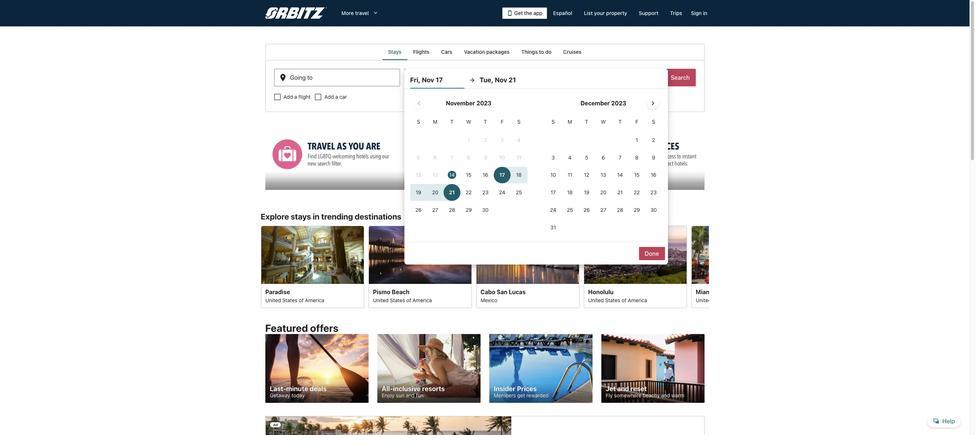 Task type: vqa. For each thing, say whether or not it's contained in the screenshot.


Task type: describe. For each thing, give the bounding box(es) containing it.
miami
[[696, 289, 713, 295]]

11 button
[[562, 167, 579, 184]]

9
[[653, 154, 656, 161]]

add a flight
[[284, 94, 311, 100]]

united inside pismo beach united states of america
[[373, 297, 389, 303]]

directional image
[[469, 77, 476, 84]]

27 inside november 2023 element
[[433, 207, 439, 213]]

list your property link
[[579, 7, 634, 20]]

things
[[522, 49, 538, 55]]

f for november 2023
[[501, 119, 504, 125]]

vacation packages link
[[459, 44, 516, 60]]

get
[[518, 393, 525, 399]]

show previous card image
[[257, 263, 265, 271]]

of inside paradise united states of america
[[299, 297, 304, 303]]

2 26 button from the left
[[579, 202, 596, 219]]

8
[[636, 154, 639, 161]]

previous month image
[[415, 99, 424, 108]]

fun
[[416, 393, 424, 399]]

18
[[568, 189, 573, 196]]

and inside 'all-inclusive resorts enjoy sun and fun'
[[406, 393, 415, 399]]

today
[[292, 393, 305, 399]]

1 23 from the left
[[483, 189, 489, 196]]

cabo
[[481, 289, 496, 295]]

show next card image
[[705, 263, 714, 271]]

español
[[554, 10, 573, 16]]

to
[[540, 49, 544, 55]]

29 inside december 2023 element
[[634, 207, 641, 213]]

more travel
[[342, 10, 369, 16]]

get
[[515, 10, 523, 16]]

beach for miami beach
[[715, 289, 732, 295]]

states inside honolulu united states of america
[[606, 297, 621, 303]]

warm
[[672, 393, 685, 399]]

destinations
[[355, 212, 402, 221]]

sign in
[[692, 10, 708, 16]]

reset
[[631, 385, 647, 393]]

6 button
[[596, 149, 612, 166]]

cars
[[442, 49, 453, 55]]

28 inside november 2023 element
[[449, 207, 456, 213]]

jet and reset fly somewhere beachy and warm
[[606, 385, 685, 399]]

somewhere
[[614, 393, 642, 399]]

22 for first 22 button from left
[[466, 189, 472, 196]]

marina cabo san lucas which includes a marina, a coastal town and night scenes image
[[476, 226, 580, 284]]

9 button
[[646, 149, 663, 166]]

the
[[525, 10, 533, 16]]

w for december
[[601, 119, 606, 125]]

in inside featured offers main content
[[313, 212, 320, 221]]

paradise
[[265, 289, 290, 295]]

next month image
[[649, 99, 658, 108]]

support link
[[634, 7, 665, 20]]

1 16 button from the left
[[477, 167, 494, 184]]

honolulu united states of america
[[589, 289, 648, 303]]

17 button
[[545, 184, 562, 201]]

20
[[601, 189, 607, 196]]

car
[[340, 94, 347, 100]]

united inside 'miami beach united states of america'
[[696, 297, 712, 303]]

1
[[636, 137, 639, 143]]

cruises link
[[558, 44, 588, 60]]

2 button
[[646, 132, 663, 149]]

30 for second 30 button from left
[[651, 207, 657, 213]]

1 button
[[629, 132, 646, 149]]

stays
[[291, 212, 311, 221]]

enjoy
[[382, 393, 395, 399]]

tab list inside featured offers main content
[[265, 44, 705, 60]]

deals
[[310, 385, 327, 393]]

november 2023
[[446, 100, 492, 107]]

2 23 from the left
[[651, 189, 657, 196]]

sign
[[692, 10, 702, 16]]

3 t from the left
[[586, 119, 589, 125]]

0 horizontal spatial 24 button
[[494, 184, 511, 201]]

more travel button
[[336, 7, 385, 20]]

december 2023
[[581, 100, 627, 107]]

26 inside november 2023 element
[[416, 207, 422, 213]]

2
[[653, 137, 656, 143]]

17 inside december 2023 element
[[551, 189, 556, 196]]

1 vertical spatial 24 button
[[545, 202, 562, 219]]

honolulu
[[589, 289, 614, 295]]

13 button
[[596, 167, 612, 184]]

27 inside december 2023 element
[[601, 207, 607, 213]]

10 button
[[545, 167, 562, 184]]

things to do
[[522, 49, 552, 55]]

add for add a car
[[325, 94, 334, 100]]

america inside honolulu united states of america
[[628, 297, 648, 303]]

flight
[[299, 94, 311, 100]]

november
[[446, 100, 476, 107]]

trending
[[322, 212, 353, 221]]

3 s from the left
[[552, 119, 555, 125]]

14 for first 14 button from the right
[[618, 172, 623, 178]]

america inside 'miami beach united states of america'
[[736, 297, 755, 303]]

states inside 'miami beach united states of america'
[[713, 297, 728, 303]]

12
[[585, 172, 590, 178]]

4 t from the left
[[619, 119, 622, 125]]

insider prices members get rewarded
[[494, 385, 549, 399]]

2 22 button from the left
[[629, 184, 646, 201]]

getaway
[[270, 393, 290, 399]]

1 23 button from the left
[[477, 184, 494, 201]]

27 button inside november 2023 element
[[427, 202, 444, 219]]

7 button
[[612, 149, 629, 166]]

today element
[[448, 171, 457, 179]]

tue,
[[480, 76, 494, 84]]

all-inclusive resorts enjoy sun and fun
[[382, 385, 445, 399]]

a for car
[[336, 94, 338, 100]]

november 2023 element
[[411, 118, 528, 219]]

8 button
[[629, 149, 646, 166]]

26 inside december 2023 element
[[584, 207, 590, 213]]

fri, nov 17
[[411, 76, 443, 84]]

united inside paradise united states of america
[[265, 297, 281, 303]]

featured offers region
[[261, 318, 709, 408]]

2 23 button from the left
[[646, 184, 663, 201]]

download the app button image
[[507, 10, 513, 16]]

last-minute deals getaway today
[[270, 385, 327, 399]]

list
[[585, 10, 593, 16]]

cruises
[[564, 49, 582, 55]]

0 horizontal spatial 25 button
[[511, 184, 528, 201]]

things to do link
[[516, 44, 558, 60]]

m for november 2023
[[433, 119, 438, 125]]

list your property
[[585, 10, 628, 16]]

paradise united states of america
[[265, 289, 324, 303]]

24 inside december 2023 element
[[551, 207, 557, 213]]

3
[[552, 154, 555, 161]]

1 29 button from the left
[[461, 202, 477, 219]]

makiki - lower punchbowl - tantalus showing landscape views, a sunset and a city image
[[584, 226, 687, 284]]

pismo beach featuring a sunset, views and tropical scenes image
[[369, 226, 472, 284]]

1 t from the left
[[451, 119, 454, 125]]

10
[[551, 172, 556, 178]]

miami beach featuring a city and street scenes image
[[692, 226, 795, 284]]

travel
[[355, 10, 369, 16]]

las vegas featuring interior views image
[[261, 226, 364, 284]]

21 inside december 2023 element
[[618, 189, 623, 196]]

2 27 button from the left
[[596, 202, 612, 219]]

17 right "fri,"
[[436, 76, 443, 84]]

cabo san lucas mexico
[[481, 289, 526, 303]]

states inside pismo beach united states of america
[[390, 297, 405, 303]]

m for december 2023
[[568, 119, 573, 125]]

trips
[[671, 10, 683, 16]]

2 30 button from the left
[[646, 202, 663, 219]]

31 button
[[545, 219, 562, 236]]

rewarded
[[527, 393, 549, 399]]



Task type: locate. For each thing, give the bounding box(es) containing it.
featured offers
[[265, 322, 339, 335]]

16 button down 9 button
[[646, 167, 663, 184]]

december
[[581, 100, 610, 107]]

1 horizontal spatial 27
[[601, 207, 607, 213]]

minute
[[286, 385, 308, 393]]

28 button down today element
[[444, 202, 461, 219]]

28 down 21 button
[[618, 207, 624, 213]]

1 horizontal spatial 27 button
[[596, 202, 612, 219]]

1 14 button from the left
[[444, 167, 461, 184]]

28 inside december 2023 element
[[618, 207, 624, 213]]

0 horizontal spatial 26
[[416, 207, 422, 213]]

7
[[619, 154, 622, 161]]

5 button
[[579, 149, 596, 166]]

1 horizontal spatial 15
[[635, 172, 640, 178]]

4 of from the left
[[730, 297, 735, 303]]

beachy
[[643, 393, 660, 399]]

0 horizontal spatial 15 button
[[461, 167, 477, 184]]

21 right 20 button
[[618, 189, 623, 196]]

21 inside button
[[456, 77, 462, 84]]

san
[[497, 289, 508, 295]]

15 right today element
[[466, 172, 472, 178]]

4 s from the left
[[653, 119, 656, 125]]

0 horizontal spatial 28
[[449, 207, 456, 213]]

offers
[[310, 322, 339, 335]]

t down december 2023
[[619, 119, 622, 125]]

0 horizontal spatial 26 button
[[411, 202, 427, 219]]

t down november
[[451, 119, 454, 125]]

1 f from the left
[[501, 119, 504, 125]]

15 down 8 button at the top of page
[[635, 172, 640, 178]]

15 button
[[461, 167, 477, 184], [629, 167, 646, 184]]

14 button inside november 2023 element
[[444, 167, 461, 184]]

1 16 from the left
[[483, 172, 489, 178]]

2 add from the left
[[325, 94, 334, 100]]

1 horizontal spatial m
[[568, 119, 573, 125]]

2 of from the left
[[407, 297, 411, 303]]

0 horizontal spatial m
[[433, 119, 438, 125]]

f inside december 2023 element
[[636, 119, 639, 125]]

2 16 button from the left
[[646, 167, 663, 184]]

all-
[[382, 385, 393, 393]]

0 vertical spatial in
[[704, 10, 708, 16]]

21 left the directional icon
[[456, 77, 462, 84]]

3 america from the left
[[628, 297, 648, 303]]

14 for 14 button inside november 2023 element
[[450, 172, 455, 178]]

flights
[[414, 49, 430, 55]]

fri, nov 17 button
[[411, 72, 465, 89]]

16 button
[[477, 167, 494, 184], [646, 167, 663, 184]]

1 horizontal spatial 26 button
[[579, 202, 596, 219]]

0 horizontal spatial 25
[[516, 189, 522, 196]]

0 horizontal spatial 14 button
[[444, 167, 461, 184]]

tab list
[[265, 44, 705, 60]]

featured offers main content
[[0, 44, 970, 436]]

12 button
[[579, 167, 596, 184]]

3 united from the left
[[589, 297, 604, 303]]

21 button
[[612, 184, 629, 201]]

2 horizontal spatial and
[[662, 393, 670, 399]]

2 15 from the left
[[635, 172, 640, 178]]

16 down 9 button
[[651, 172, 657, 178]]

united down pismo
[[373, 297, 389, 303]]

2 a from the left
[[336, 94, 338, 100]]

1 states from the left
[[282, 297, 298, 303]]

1 horizontal spatial w
[[601, 119, 606, 125]]

0 horizontal spatial 2023
[[477, 100, 492, 107]]

1 horizontal spatial 15 button
[[629, 167, 646, 184]]

1 horizontal spatial 23
[[651, 189, 657, 196]]

1 vertical spatial in
[[313, 212, 320, 221]]

14 button
[[444, 167, 461, 184], [612, 167, 629, 184]]

and left the fun
[[406, 393, 415, 399]]

sun
[[396, 393, 405, 399]]

20 button
[[596, 184, 612, 201]]

1 horizontal spatial f
[[636, 119, 639, 125]]

30
[[483, 207, 489, 213], [651, 207, 657, 213]]

0 horizontal spatial 30 button
[[477, 202, 494, 219]]

t down november 2023
[[484, 119, 487, 125]]

0 vertical spatial 25
[[516, 189, 522, 196]]

2 horizontal spatial 21
[[618, 189, 623, 196]]

2 states from the left
[[390, 297, 405, 303]]

2 w from the left
[[601, 119, 606, 125]]

2 26 from the left
[[584, 207, 590, 213]]

15 inside november 2023 element
[[466, 172, 472, 178]]

1 vertical spatial 24
[[551, 207, 557, 213]]

add left car at the top of page
[[325, 94, 334, 100]]

w inside november 2023 element
[[467, 119, 472, 125]]

2 beach from the left
[[715, 289, 732, 295]]

w down november 2023
[[467, 119, 472, 125]]

1 28 button from the left
[[444, 202, 461, 219]]

1 horizontal spatial and
[[618, 385, 630, 393]]

orbitz logo image
[[265, 7, 327, 19]]

2023 for december 2023
[[612, 100, 627, 107]]

app
[[534, 10, 543, 16]]

4 states from the left
[[713, 297, 728, 303]]

2 29 button from the left
[[629, 202, 646, 219]]

0 horizontal spatial beach
[[392, 289, 410, 295]]

t down the december
[[586, 119, 589, 125]]

1 horizontal spatial 14
[[618, 172, 623, 178]]

last-
[[270, 385, 286, 393]]

states down honolulu
[[606, 297, 621, 303]]

1 horizontal spatial in
[[704, 10, 708, 16]]

2 14 button from the left
[[612, 167, 629, 184]]

16 for first "16" button
[[483, 172, 489, 178]]

15 button down 8 button at the top of page
[[629, 167, 646, 184]]

featured
[[265, 322, 308, 335]]

0 horizontal spatial and
[[406, 393, 415, 399]]

30 for first 30 button from left
[[483, 207, 489, 213]]

19 button
[[579, 184, 596, 201]]

1 22 from the left
[[466, 189, 472, 196]]

s
[[417, 119, 420, 125], [518, 119, 521, 125], [552, 119, 555, 125], [653, 119, 656, 125]]

29 button
[[461, 202, 477, 219], [629, 202, 646, 219]]

30 button
[[477, 202, 494, 219], [646, 202, 663, 219]]

0 horizontal spatial 29
[[466, 207, 472, 213]]

states down miami
[[713, 297, 728, 303]]

w inside december 2023 element
[[601, 119, 606, 125]]

beach for pismo beach
[[392, 289, 410, 295]]

1 horizontal spatial 24 button
[[545, 202, 562, 219]]

1 beach from the left
[[392, 289, 410, 295]]

0 horizontal spatial 24
[[500, 189, 506, 196]]

of inside honolulu united states of america
[[622, 297, 627, 303]]

2 27 from the left
[[601, 207, 607, 213]]

cars link
[[436, 44, 459, 60]]

2 14 from the left
[[618, 172, 623, 178]]

-
[[440, 77, 443, 84]]

more
[[342, 10, 354, 16]]

0 horizontal spatial 23 button
[[477, 184, 494, 201]]

0 horizontal spatial 15
[[466, 172, 472, 178]]

25 inside december 2023 element
[[567, 207, 574, 213]]

0 horizontal spatial 30
[[483, 207, 489, 213]]

in right sign
[[704, 10, 708, 16]]

1 w from the left
[[467, 119, 472, 125]]

states down pismo
[[390, 297, 405, 303]]

2 s from the left
[[518, 119, 521, 125]]

america inside paradise united states of america
[[305, 297, 324, 303]]

15 inside december 2023 element
[[635, 172, 640, 178]]

w down december 2023
[[601, 119, 606, 125]]

2 28 from the left
[[618, 207, 624, 213]]

1 horizontal spatial 25 button
[[562, 202, 579, 219]]

1 horizontal spatial 26
[[584, 207, 590, 213]]

1 add from the left
[[284, 94, 293, 100]]

december 2023 element
[[545, 118, 663, 237]]

2023 for november 2023
[[477, 100, 492, 107]]

22 inside december 2023 element
[[634, 189, 640, 196]]

1 horizontal spatial 22 button
[[629, 184, 646, 201]]

1 26 from the left
[[416, 207, 422, 213]]

14 inside december 2023 element
[[618, 172, 623, 178]]

property
[[607, 10, 628, 16]]

5
[[586, 154, 589, 161]]

4 united from the left
[[696, 297, 712, 303]]

states inside paradise united states of america
[[282, 297, 298, 303]]

2 united from the left
[[373, 297, 389, 303]]

17 left the 18
[[551, 189, 556, 196]]

a left car at the top of page
[[336, 94, 338, 100]]

28 button
[[444, 202, 461, 219], [612, 202, 629, 219]]

prices
[[517, 385, 537, 393]]

1 horizontal spatial 14 button
[[612, 167, 629, 184]]

1 26 button from the left
[[411, 202, 427, 219]]

0 horizontal spatial add
[[284, 94, 293, 100]]

2023 right the december
[[612, 100, 627, 107]]

16
[[483, 172, 489, 178], [651, 172, 657, 178]]

3 states from the left
[[606, 297, 621, 303]]

3 of from the left
[[622, 297, 627, 303]]

1 30 button from the left
[[477, 202, 494, 219]]

25 down 18 button
[[567, 207, 574, 213]]

28 down today element
[[449, 207, 456, 213]]

1 horizontal spatial 25
[[567, 207, 574, 213]]

21 right tue,
[[509, 76, 516, 84]]

2 29 from the left
[[634, 207, 641, 213]]

and right jet
[[618, 385, 630, 393]]

2 2023 from the left
[[612, 100, 627, 107]]

1 s from the left
[[417, 119, 420, 125]]

2 15 button from the left
[[629, 167, 646, 184]]

2 28 button from the left
[[612, 202, 629, 219]]

16 inside november 2023 element
[[483, 172, 489, 178]]

0 vertical spatial 24 button
[[494, 184, 511, 201]]

25 button
[[511, 184, 528, 201], [562, 202, 579, 219]]

1 horizontal spatial beach
[[715, 289, 732, 295]]

get the app
[[515, 10, 543, 16]]

1 22 button from the left
[[461, 184, 477, 201]]

fri,
[[411, 76, 421, 84]]

stays
[[388, 49, 402, 55]]

27
[[433, 207, 439, 213], [601, 207, 607, 213]]

1 m from the left
[[433, 119, 438, 125]]

nov 17 - nov 21
[[421, 77, 462, 84]]

in inside dropdown button
[[704, 10, 708, 16]]

united down honolulu
[[589, 297, 604, 303]]

add a car
[[325, 94, 347, 100]]

17 inside button
[[433, 77, 439, 84]]

1 27 from the left
[[433, 207, 439, 213]]

1 horizontal spatial add
[[325, 94, 334, 100]]

1 horizontal spatial 16
[[651, 172, 657, 178]]

16 for 1st "16" button from the right
[[651, 172, 657, 178]]

2023 down tue,
[[477, 100, 492, 107]]

25 button left 17 button
[[511, 184, 528, 201]]

1 horizontal spatial a
[[336, 94, 338, 100]]

14
[[450, 172, 455, 178], [618, 172, 623, 178]]

0 horizontal spatial 16
[[483, 172, 489, 178]]

f for december 2023
[[636, 119, 639, 125]]

of inside pismo beach united states of america
[[407, 297, 411, 303]]

do
[[546, 49, 552, 55]]

2 22 from the left
[[634, 189, 640, 196]]

1 horizontal spatial 2023
[[612, 100, 627, 107]]

0 horizontal spatial 27 button
[[427, 202, 444, 219]]

1 2023 from the left
[[477, 100, 492, 107]]

get the app link
[[503, 7, 548, 19]]

and left warm
[[662, 393, 670, 399]]

mexico
[[481, 297, 498, 303]]

0 horizontal spatial 21
[[456, 77, 462, 84]]

1 horizontal spatial 30
[[651, 207, 657, 213]]

2 30 from the left
[[651, 207, 657, 213]]

a left the flight
[[295, 94, 297, 100]]

0 vertical spatial 24
[[500, 189, 506, 196]]

1 15 button from the left
[[461, 167, 477, 184]]

f
[[501, 119, 504, 125], [636, 119, 639, 125]]

25
[[516, 189, 522, 196], [567, 207, 574, 213]]

f inside november 2023 element
[[501, 119, 504, 125]]

beach inside 'miami beach united states of america'
[[715, 289, 732, 295]]

0 horizontal spatial 22 button
[[461, 184, 477, 201]]

a
[[295, 94, 297, 100], [336, 94, 338, 100]]

1 horizontal spatial 28 button
[[612, 202, 629, 219]]

1 horizontal spatial 21
[[509, 76, 516, 84]]

1 horizontal spatial 30 button
[[646, 202, 663, 219]]

31
[[551, 225, 556, 231]]

17 left -
[[433, 77, 439, 84]]

23
[[483, 189, 489, 196], [651, 189, 657, 196]]

vacation packages
[[464, 49, 510, 55]]

trips link
[[665, 7, 689, 20]]

2 16 from the left
[[651, 172, 657, 178]]

members
[[494, 393, 516, 399]]

6
[[602, 154, 606, 161]]

1 a from the left
[[295, 94, 297, 100]]

0 horizontal spatial 29 button
[[461, 202, 477, 219]]

0 vertical spatial 25 button
[[511, 184, 528, 201]]

1 horizontal spatial 24
[[551, 207, 557, 213]]

0 horizontal spatial f
[[501, 119, 504, 125]]

16 right today element
[[483, 172, 489, 178]]

1 vertical spatial 25 button
[[562, 202, 579, 219]]

pismo
[[373, 289, 391, 295]]

0 horizontal spatial a
[[295, 94, 297, 100]]

1 27 button from the left
[[427, 202, 444, 219]]

2 america from the left
[[413, 297, 432, 303]]

1 horizontal spatial 28
[[618, 207, 624, 213]]

1 29 from the left
[[466, 207, 472, 213]]

2 m from the left
[[568, 119, 573, 125]]

in right stays
[[313, 212, 320, 221]]

1 horizontal spatial 22
[[634, 189, 640, 196]]

beach inside pismo beach united states of america
[[392, 289, 410, 295]]

w for november
[[467, 119, 472, 125]]

fly
[[606, 393, 613, 399]]

1 14 from the left
[[450, 172, 455, 178]]

30 inside november 2023 element
[[483, 207, 489, 213]]

1 of from the left
[[299, 297, 304, 303]]

0 horizontal spatial 22
[[466, 189, 472, 196]]

application inside featured offers main content
[[411, 95, 663, 237]]

tue, nov 21
[[480, 76, 516, 84]]

1 horizontal spatial 29 button
[[629, 202, 646, 219]]

0 horizontal spatial 16 button
[[477, 167, 494, 184]]

miami beach united states of america
[[696, 289, 755, 303]]

a for flight
[[295, 94, 297, 100]]

25 button down 18 button
[[562, 202, 579, 219]]

0 horizontal spatial 27
[[433, 207, 439, 213]]

beach right pismo
[[392, 289, 410, 295]]

22 inside november 2023 element
[[466, 189, 472, 196]]

1 15 from the left
[[466, 172, 472, 178]]

america inside pismo beach united states of america
[[413, 297, 432, 303]]

united down miami
[[696, 297, 712, 303]]

4
[[569, 154, 572, 161]]

states down paradise
[[282, 297, 298, 303]]

2 t from the left
[[484, 119, 487, 125]]

28 button down 21 button
[[612, 202, 629, 219]]

14 inside today element
[[450, 172, 455, 178]]

united inside honolulu united states of america
[[589, 297, 604, 303]]

done
[[645, 250, 660, 257]]

0 horizontal spatial 23
[[483, 189, 489, 196]]

application containing november 2023
[[411, 95, 663, 237]]

0 horizontal spatial 28 button
[[444, 202, 461, 219]]

beach right miami
[[715, 289, 732, 295]]

add for add a flight
[[284, 94, 293, 100]]

30 inside december 2023 element
[[651, 207, 657, 213]]

24 inside november 2023 element
[[500, 189, 506, 196]]

1 30 from the left
[[483, 207, 489, 213]]

1 america from the left
[[305, 297, 324, 303]]

0 horizontal spatial in
[[313, 212, 320, 221]]

of
[[299, 297, 304, 303], [407, 297, 411, 303], [622, 297, 627, 303], [730, 297, 735, 303]]

0 horizontal spatial w
[[467, 119, 472, 125]]

4 button
[[562, 149, 579, 166]]

13
[[601, 172, 607, 178]]

0 horizontal spatial 14
[[450, 172, 455, 178]]

16 inside december 2023 element
[[651, 172, 657, 178]]

23 button
[[477, 184, 494, 201], [646, 184, 663, 201]]

19
[[584, 189, 590, 196]]

flights link
[[408, 44, 436, 60]]

1 28 from the left
[[449, 207, 456, 213]]

1 horizontal spatial 23 button
[[646, 184, 663, 201]]

1 horizontal spatial 16 button
[[646, 167, 663, 184]]

29
[[466, 207, 472, 213], [634, 207, 641, 213]]

16 button right today element
[[477, 167, 494, 184]]

of inside 'miami beach united states of america'
[[730, 297, 735, 303]]

application
[[411, 95, 663, 237]]

1 horizontal spatial 29
[[634, 207, 641, 213]]

add left the flight
[[284, 94, 293, 100]]

15 button right today element
[[461, 167, 477, 184]]

1 united from the left
[[265, 297, 281, 303]]

inclusive
[[393, 385, 421, 393]]

4 america from the left
[[736, 297, 755, 303]]

2 f from the left
[[636, 119, 639, 125]]

1 vertical spatial 25
[[567, 207, 574, 213]]

united down paradise
[[265, 297, 281, 303]]

22 for 1st 22 button from right
[[634, 189, 640, 196]]

29 inside november 2023 element
[[466, 207, 472, 213]]

3 button
[[545, 149, 562, 166]]

25 left 17 button
[[516, 189, 522, 196]]

25 inside november 2023 element
[[516, 189, 522, 196]]

tab list containing stays
[[265, 44, 705, 60]]



